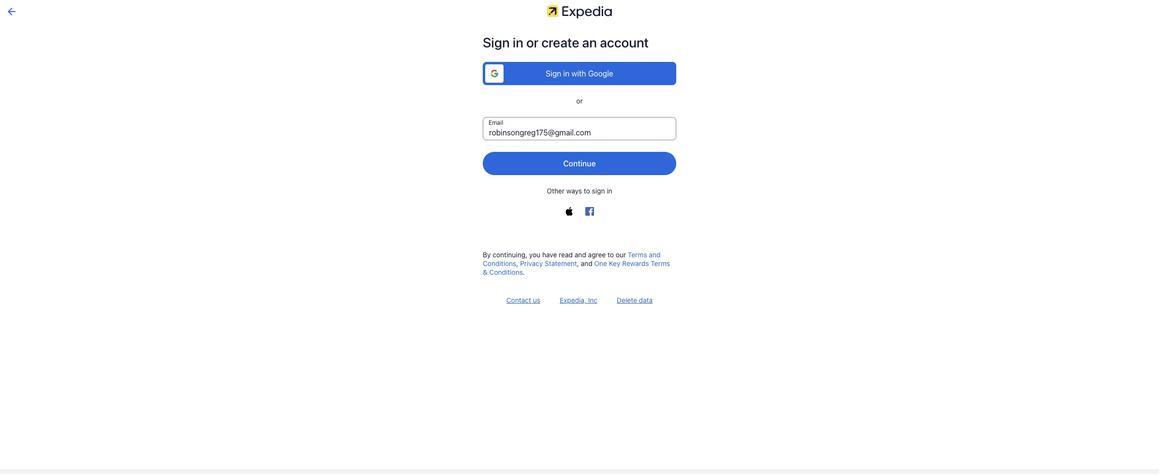 Task type: vqa. For each thing, say whether or not it's contained in the screenshot.
trailing ICON
no



Task type: locate. For each thing, give the bounding box(es) containing it.
1 horizontal spatial to
[[608, 251, 614, 259]]

sign
[[483, 34, 510, 50], [546, 69, 562, 78]]

continue
[[564, 159, 596, 168]]

in
[[513, 34, 524, 50], [564, 69, 570, 78], [607, 187, 613, 195]]

0 vertical spatial conditions
[[483, 259, 517, 268]]

1 horizontal spatial sign
[[546, 69, 562, 78]]

facebook image
[[586, 207, 594, 216]]

to left the sign
[[584, 187, 591, 195]]

one key rewards terms & conditions link
[[483, 259, 671, 276]]

in for with
[[564, 69, 570, 78]]

, privacy statement , and
[[517, 259, 595, 268]]

1 horizontal spatial in
[[564, 69, 570, 78]]

with
[[572, 69, 587, 78]]

an
[[583, 34, 597, 50]]

and
[[575, 251, 587, 259], [649, 251, 661, 259], [581, 259, 593, 268]]

0 horizontal spatial ,
[[517, 259, 519, 268]]

expedia, inc
[[560, 296, 598, 304]]

contact
[[507, 296, 532, 304]]

to
[[584, 187, 591, 195], [608, 251, 614, 259]]

in inside sign in with google button
[[564, 69, 570, 78]]

1 vertical spatial terms
[[651, 259, 671, 268]]

1 vertical spatial conditions
[[490, 268, 523, 276]]

and up rewards
[[649, 251, 661, 259]]

continue button
[[483, 152, 677, 175]]

or left create
[[527, 34, 539, 50]]

expedia, inc button
[[552, 296, 606, 305]]

0 horizontal spatial terms
[[628, 251, 648, 259]]

us
[[533, 296, 541, 304]]

sign inside sign in with google button
[[546, 69, 562, 78]]

in left create
[[513, 34, 524, 50]]

1 horizontal spatial ,
[[577, 259, 579, 268]]

conditions inside one key rewards terms & conditions
[[490, 268, 523, 276]]

or
[[527, 34, 539, 50], [577, 97, 583, 105]]

0 horizontal spatial in
[[513, 34, 524, 50]]

to up key
[[608, 251, 614, 259]]

0 horizontal spatial sign
[[483, 34, 510, 50]]

create
[[542, 34, 580, 50]]

0 vertical spatial to
[[584, 187, 591, 195]]

privacy statement link
[[520, 259, 577, 268]]

account
[[600, 34, 649, 50]]

sign
[[592, 187, 605, 195]]

0 vertical spatial in
[[513, 34, 524, 50]]

in right the sign
[[607, 187, 613, 195]]

have
[[543, 251, 557, 259]]

in left with
[[564, 69, 570, 78]]

2 horizontal spatial in
[[607, 187, 613, 195]]

1 horizontal spatial terms
[[651, 259, 671, 268]]

terms inside one key rewards terms & conditions
[[651, 259, 671, 268]]

agree
[[588, 251, 606, 259]]

0 vertical spatial sign
[[483, 34, 510, 50]]

1 vertical spatial or
[[577, 97, 583, 105]]

None email field
[[483, 117, 677, 140]]

conditions
[[483, 259, 517, 268], [490, 268, 523, 276]]

sign in or create an account
[[483, 34, 649, 50]]

and up one key rewards terms & conditions
[[575, 251, 587, 259]]

contact us
[[507, 296, 541, 304]]

or down sign in with google button
[[577, 97, 583, 105]]

&
[[483, 268, 488, 276]]

continuing,
[[493, 251, 528, 259]]

0 vertical spatial or
[[527, 34, 539, 50]]

terms up rewards
[[628, 251, 648, 259]]

expedia,
[[560, 296, 587, 304]]

0 horizontal spatial or
[[527, 34, 539, 50]]

.
[[523, 268, 525, 276]]

sign in with google
[[546, 69, 614, 78]]

0 vertical spatial terms
[[628, 251, 648, 259]]

in for or
[[513, 34, 524, 50]]

terms right rewards
[[651, 259, 671, 268]]

key
[[609, 259, 621, 268]]

and inside terms and conditions
[[649, 251, 661, 259]]

sign for sign in with google
[[546, 69, 562, 78]]

conditions inside terms and conditions
[[483, 259, 517, 268]]

2 vertical spatial in
[[607, 187, 613, 195]]

1 vertical spatial in
[[564, 69, 570, 78]]

1 vertical spatial sign
[[546, 69, 562, 78]]

go back image
[[6, 6, 17, 17], [8, 8, 15, 15]]

delete data
[[617, 296, 653, 304]]

terms
[[628, 251, 648, 259], [651, 259, 671, 268]]

,
[[517, 259, 519, 268], [577, 259, 579, 268]]



Task type: describe. For each thing, give the bounding box(es) containing it.
google
[[589, 69, 614, 78]]

contact us link
[[499, 296, 549, 305]]

0 horizontal spatial to
[[584, 187, 591, 195]]

and down "agree" at the bottom of page
[[581, 259, 593, 268]]

inc
[[589, 296, 598, 304]]

apple image
[[565, 207, 574, 216]]

statement
[[545, 259, 577, 268]]

you
[[530, 251, 541, 259]]

terms and conditions link
[[483, 251, 661, 268]]

by
[[483, 251, 491, 259]]

1 , from the left
[[517, 259, 519, 268]]

sign for sign in or create an account
[[483, 34, 510, 50]]

read
[[559, 251, 573, 259]]

by continuing, you have read and agree to our
[[483, 251, 628, 259]]

2 , from the left
[[577, 259, 579, 268]]

one
[[595, 259, 608, 268]]

delete data link
[[610, 296, 661, 305]]

1 vertical spatial to
[[608, 251, 614, 259]]

ways
[[567, 187, 582, 195]]

data
[[639, 296, 653, 304]]

other
[[547, 187, 565, 195]]

expedia image
[[547, 4, 613, 18]]

terms inside terms and conditions
[[628, 251, 648, 259]]

one key rewards terms & conditions
[[483, 259, 671, 276]]

delete
[[617, 296, 638, 304]]

1 horizontal spatial or
[[577, 97, 583, 105]]

sign in with google button
[[483, 62, 677, 85]]

privacy
[[520, 259, 543, 268]]

terms and conditions
[[483, 251, 661, 268]]

our
[[616, 251, 626, 259]]

other ways to sign in
[[547, 187, 613, 195]]

rewards
[[623, 259, 649, 268]]



